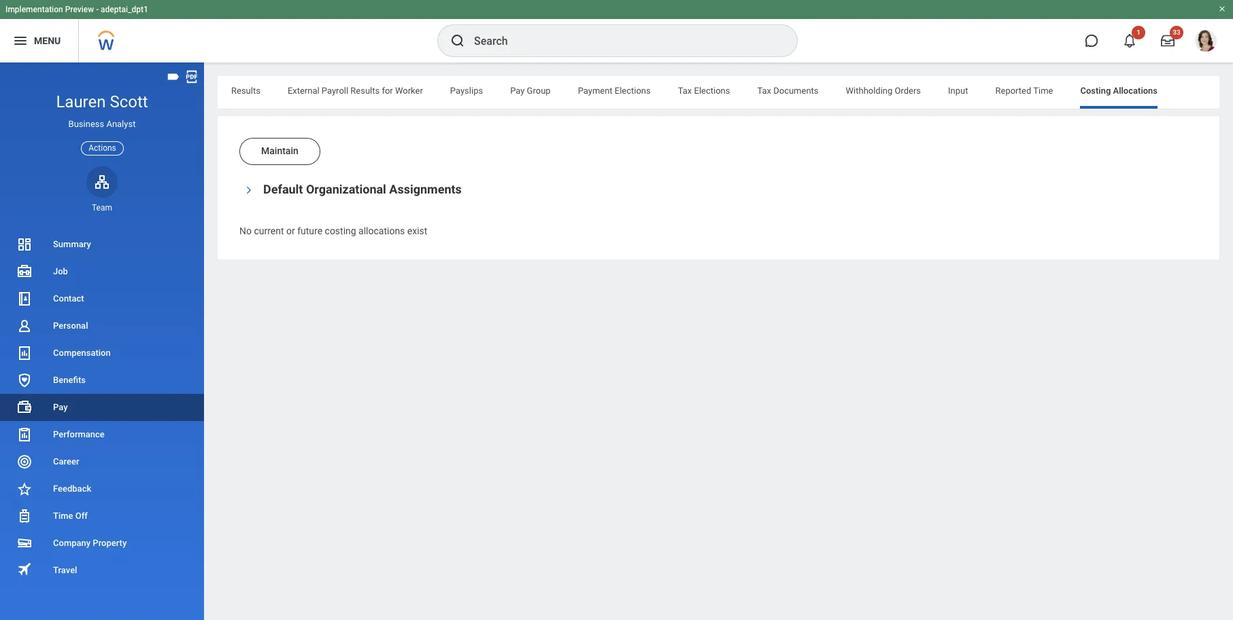Task type: describe. For each thing, give the bounding box(es) containing it.
career link
[[0, 449, 204, 476]]

tax for tax elections
[[678, 86, 692, 96]]

33 button
[[1153, 26, 1183, 56]]

job image
[[16, 264, 33, 280]]

33
[[1173, 29, 1180, 36]]

reported time
[[995, 86, 1053, 96]]

group
[[527, 86, 551, 96]]

search image
[[450, 33, 466, 49]]

for
[[382, 86, 393, 96]]

adeptai_dpt1
[[101, 5, 148, 14]]

elections for tax elections
[[694, 86, 730, 96]]

allocations
[[358, 226, 405, 237]]

time off
[[53, 511, 88, 522]]

career
[[53, 457, 79, 467]]

tax for tax documents
[[757, 86, 771, 96]]

default
[[263, 182, 303, 197]]

actions button
[[81, 141, 124, 156]]

1 button
[[1115, 26, 1145, 56]]

personal
[[53, 321, 88, 331]]

chevron down image
[[244, 182, 254, 199]]

close environment banner image
[[1218, 5, 1226, 13]]

input
[[948, 86, 968, 96]]

company property link
[[0, 530, 204, 558]]

team lauren scott element
[[86, 203, 118, 213]]

implementation preview -   adeptai_dpt1
[[5, 5, 148, 14]]

feedback link
[[0, 476, 204, 503]]

assignments
[[389, 182, 462, 197]]

justify image
[[12, 33, 29, 49]]

lauren scott
[[56, 92, 148, 112]]

menu banner
[[0, 0, 1233, 63]]

tax documents
[[757, 86, 819, 96]]

time inside list
[[53, 511, 73, 522]]

contact link
[[0, 286, 204, 313]]

external payroll results for worker
[[288, 86, 423, 96]]

costing allocations
[[1080, 86, 1158, 96]]

future
[[297, 226, 322, 237]]

payslips
[[450, 86, 483, 96]]

job
[[53, 267, 68, 277]]

Search Workday  search field
[[474, 26, 769, 56]]

time off image
[[16, 509, 33, 525]]

inbox large image
[[1161, 34, 1175, 48]]

off
[[75, 511, 88, 522]]

feedback image
[[16, 481, 33, 498]]

payroll
[[322, 86, 348, 96]]

pay for pay group
[[510, 86, 525, 96]]

job link
[[0, 258, 204, 286]]

company property
[[53, 539, 127, 549]]

exist
[[407, 226, 427, 237]]

-
[[96, 5, 99, 14]]

compensation image
[[16, 345, 33, 362]]

orders
[[895, 86, 921, 96]]

time off link
[[0, 503, 204, 530]]

company
[[53, 539, 91, 549]]

maintain button
[[239, 138, 320, 165]]

summary
[[53, 239, 91, 250]]

menu
[[34, 35, 61, 46]]

travel
[[53, 566, 77, 576]]

summary link
[[0, 231, 204, 258]]

implementation
[[5, 5, 63, 14]]

reported
[[995, 86, 1031, 96]]

scott
[[110, 92, 148, 112]]



Task type: locate. For each thing, give the bounding box(es) containing it.
performance link
[[0, 422, 204, 449]]

team link
[[86, 166, 118, 213]]

0 horizontal spatial time
[[53, 511, 73, 522]]

travel link
[[0, 558, 204, 585]]

navigation pane region
[[0, 63, 204, 621]]

compensation
[[53, 348, 111, 358]]

view printable version (pdf) image
[[184, 69, 199, 84]]

contact
[[53, 294, 84, 304]]

1 horizontal spatial elections
[[694, 86, 730, 96]]

allocations
[[1113, 86, 1158, 96]]

tag image
[[166, 69, 181, 84]]

0 vertical spatial time
[[1033, 86, 1053, 96]]

1 results from the left
[[231, 86, 260, 96]]

documents
[[773, 86, 819, 96]]

pay group
[[510, 86, 551, 96]]

1 vertical spatial time
[[53, 511, 73, 522]]

costing
[[1080, 86, 1111, 96]]

1 elections from the left
[[615, 86, 651, 96]]

contact image
[[16, 291, 33, 307]]

compensation link
[[0, 340, 204, 367]]

pay
[[510, 86, 525, 96], [53, 403, 68, 413]]

external
[[288, 86, 319, 96]]

benefits link
[[0, 367, 204, 394]]

current
[[254, 226, 284, 237]]

1 horizontal spatial time
[[1033, 86, 1053, 96]]

pay for pay
[[53, 403, 68, 413]]

actions
[[89, 143, 116, 153]]

elections for payment elections
[[615, 86, 651, 96]]

notifications large image
[[1123, 34, 1136, 48]]

career image
[[16, 454, 33, 471]]

0 horizontal spatial elections
[[615, 86, 651, 96]]

pay inside list
[[53, 403, 68, 413]]

tab list
[[218, 76, 1219, 109]]

list containing summary
[[0, 231, 204, 585]]

default organizational assignments
[[263, 182, 462, 197]]

no current or future costing allocations exist
[[239, 226, 427, 237]]

results left for
[[350, 86, 380, 96]]

profile logan mcneil image
[[1195, 30, 1217, 54]]

time
[[1033, 86, 1053, 96], [53, 511, 73, 522]]

1 horizontal spatial tax
[[757, 86, 771, 96]]

team
[[92, 203, 112, 213]]

benefits image
[[16, 373, 33, 389]]

0 horizontal spatial pay
[[53, 403, 68, 413]]

performance
[[53, 430, 105, 440]]

1
[[1137, 29, 1140, 36]]

1 horizontal spatial results
[[350, 86, 380, 96]]

0 horizontal spatial results
[[231, 86, 260, 96]]

results left external
[[231, 86, 260, 96]]

elections
[[615, 86, 651, 96], [694, 86, 730, 96]]

0 vertical spatial pay
[[510, 86, 525, 96]]

travel image
[[16, 562, 33, 578]]

list
[[0, 231, 204, 585]]

payment elections
[[578, 86, 651, 96]]

property
[[93, 539, 127, 549]]

results
[[231, 86, 260, 96], [350, 86, 380, 96]]

costing
[[325, 226, 356, 237]]

withholding
[[846, 86, 893, 96]]

time left off
[[53, 511, 73, 522]]

performance image
[[16, 427, 33, 443]]

organizational
[[306, 182, 386, 197]]

2 results from the left
[[350, 86, 380, 96]]

tax
[[678, 86, 692, 96], [757, 86, 771, 96]]

feedback
[[53, 484, 91, 494]]

business
[[68, 119, 104, 129]]

pay link
[[0, 394, 204, 422]]

preview
[[65, 5, 94, 14]]

or
[[286, 226, 295, 237]]

pay down benefits on the bottom left of page
[[53, 403, 68, 413]]

lauren
[[56, 92, 106, 112]]

payment
[[578, 86, 612, 96]]

2 elections from the left
[[694, 86, 730, 96]]

1 vertical spatial pay
[[53, 403, 68, 413]]

view team image
[[94, 174, 110, 190]]

withholding orders
[[846, 86, 921, 96]]

company property image
[[16, 536, 33, 552]]

summary image
[[16, 237, 33, 253]]

0 horizontal spatial tax
[[678, 86, 692, 96]]

personal image
[[16, 318, 33, 335]]

pay image
[[16, 400, 33, 416]]

personal link
[[0, 313, 204, 340]]

default organizational assignments button
[[263, 182, 462, 197]]

business analyst
[[68, 119, 136, 129]]

2 tax from the left
[[757, 86, 771, 96]]

menu button
[[0, 19, 78, 63]]

tab list containing results
[[218, 76, 1219, 109]]

analyst
[[106, 119, 136, 129]]

worker
[[395, 86, 423, 96]]

1 tax from the left
[[678, 86, 692, 96]]

no
[[239, 226, 252, 237]]

time right reported
[[1033, 86, 1053, 96]]

maintain
[[261, 146, 298, 156]]

1 horizontal spatial pay
[[510, 86, 525, 96]]

pay left group
[[510, 86, 525, 96]]

tax elections
[[678, 86, 730, 96]]

benefits
[[53, 375, 86, 386]]



Task type: vqa. For each thing, say whether or not it's contained in the screenshot.
Tax Elections Tax
yes



